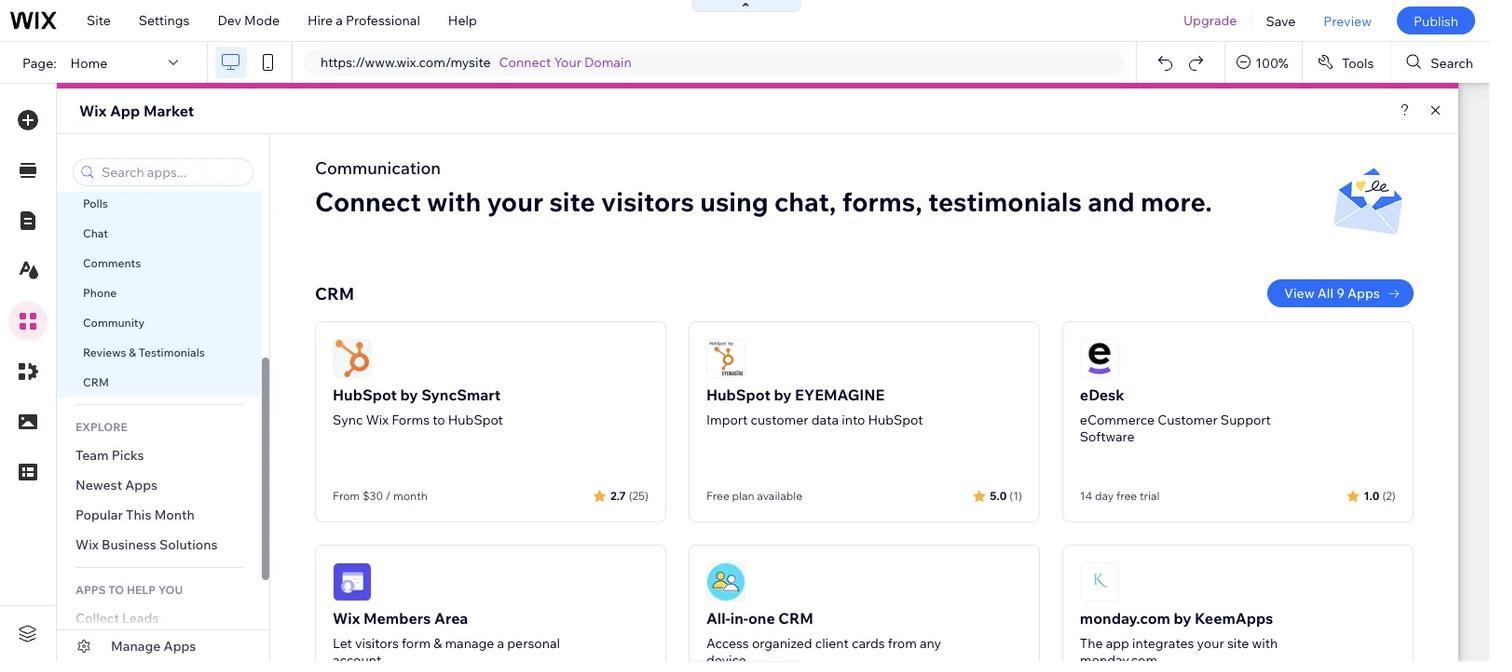Task type: locate. For each thing, give the bounding box(es) containing it.
connect down communication
[[315, 185, 421, 218]]

your inside 'communication connect with your site visitors using chat, forms, testimonials and more.'
[[487, 185, 544, 218]]

connect inside 'communication connect with your site visitors using chat, forms, testimonials and more.'
[[315, 185, 421, 218]]

2 horizontal spatial by
[[1174, 610, 1192, 628]]

1 vertical spatial &
[[434, 636, 442, 652]]

connect for connect your domain
[[499, 54, 551, 70]]

0 horizontal spatial apps
[[125, 477, 158, 494]]

monday.com
[[1081, 610, 1171, 628], [1081, 653, 1158, 663]]

2 horizontal spatial apps
[[1348, 285, 1381, 302]]

0 vertical spatial crm
[[315, 283, 355, 304]]

from
[[333, 490, 360, 504]]

visitors
[[601, 185, 695, 218], [355, 636, 399, 652]]

by inside "monday.com by keemapps the app integrates your site with monday.com"
[[1174, 610, 1192, 628]]

wix inside wix members area let visitors form & manage a personal account
[[333, 610, 360, 628]]

apps up this
[[125, 477, 158, 494]]

free
[[1117, 490, 1138, 504]]

wix
[[79, 102, 107, 120], [366, 412, 389, 428], [76, 537, 99, 553], [333, 610, 360, 628]]

sync
[[333, 412, 363, 428]]

a right manage
[[497, 636, 505, 652]]

by up integrates
[[1174, 610, 1192, 628]]

wix business solutions
[[76, 537, 218, 553]]

phone
[[83, 286, 117, 300]]

hubspot right 'into'
[[869, 412, 924, 428]]

0 horizontal spatial connect
[[315, 185, 421, 218]]

0 vertical spatial &
[[129, 345, 136, 359]]

apps right the 9 at the right
[[1348, 285, 1381, 302]]

https://www.wix.com/mysite connect your domain
[[321, 54, 632, 70]]

1 vertical spatial your
[[1198, 636, 1225, 652]]

solutions
[[159, 537, 218, 553]]

2 vertical spatial crm
[[779, 610, 814, 628]]

collect leads
[[76, 611, 159, 627]]

with inside "monday.com by keemapps the app integrates your site with monday.com"
[[1253, 636, 1279, 652]]

crm up hubspot by syncsmart logo
[[315, 283, 355, 304]]

monday.com by keemapps logo image
[[1081, 563, 1120, 602]]

0 vertical spatial with
[[427, 185, 481, 218]]

1 vertical spatial site
[[1228, 636, 1250, 652]]

wix business solutions link
[[57, 531, 262, 560]]

monday.com by keemapps the app integrates your site with monday.com
[[1081, 610, 1279, 663]]

by inside hubspot by eyemagine import customer data into hubspot
[[774, 386, 792, 405]]

client
[[816, 636, 849, 652]]

manage
[[111, 639, 161, 655]]

view
[[1285, 285, 1315, 302]]

hubspot down syncsmart
[[448, 412, 503, 428]]

0 vertical spatial site
[[550, 185, 596, 218]]

app
[[110, 102, 140, 120]]

apps down collect leads link
[[164, 639, 196, 655]]

visitors up account
[[355, 636, 399, 652]]

save button
[[1253, 0, 1310, 41]]

1 horizontal spatial connect
[[499, 54, 551, 70]]

to
[[108, 583, 124, 597]]

hire a professional
[[308, 12, 420, 28]]

0 horizontal spatial site
[[550, 185, 596, 218]]

wix left app
[[79, 102, 107, 120]]

phone link
[[57, 278, 262, 308]]

using
[[700, 185, 769, 218]]

by for keemapps
[[1174, 610, 1192, 628]]

all-in-one crm access organized client cards from any device.
[[707, 610, 942, 663]]

with down keemapps
[[1253, 636, 1279, 652]]

with inside 'communication connect with your site visitors using chat, forms, testimonials and more.'
[[427, 185, 481, 218]]

reviews & testimonials link
[[57, 338, 262, 367]]

0 horizontal spatial by
[[401, 386, 418, 405]]

publish
[[1414, 12, 1459, 29]]

any
[[920, 636, 942, 652]]

site
[[550, 185, 596, 218], [1228, 636, 1250, 652]]

0 horizontal spatial with
[[427, 185, 481, 218]]

by up the forms
[[401, 386, 418, 405]]

hubspot by eyemagine logo image
[[707, 339, 746, 379]]

1 vertical spatial with
[[1253, 636, 1279, 652]]

device.
[[707, 653, 750, 663]]

hire
[[308, 12, 333, 28]]

communication connect with your site visitors using chat, forms, testimonials and more.
[[315, 157, 1213, 218]]

0 horizontal spatial crm
[[83, 375, 109, 389]]

a right hire on the top of page
[[336, 12, 343, 28]]

form
[[402, 636, 431, 652]]

0 horizontal spatial visitors
[[355, 636, 399, 652]]

community
[[83, 316, 145, 330]]

hubspot up sync
[[333, 386, 397, 405]]

collect leads link
[[57, 604, 262, 634]]

& right form
[[434, 636, 442, 652]]

wix up let
[[333, 610, 360, 628]]

$30
[[363, 490, 383, 504]]

1 horizontal spatial &
[[434, 636, 442, 652]]

0 vertical spatial visitors
[[601, 185, 695, 218]]

by
[[401, 386, 418, 405], [774, 386, 792, 405], [1174, 610, 1192, 628]]

2 vertical spatial apps
[[164, 639, 196, 655]]

apps inside button
[[164, 639, 196, 655]]

1 horizontal spatial by
[[774, 386, 792, 405]]

available
[[757, 490, 803, 504]]

connect left the your
[[499, 54, 551, 70]]

and
[[1088, 185, 1135, 218]]

1 horizontal spatial your
[[1198, 636, 1225, 652]]

1 horizontal spatial with
[[1253, 636, 1279, 652]]

access
[[707, 636, 749, 652]]

wix down popular
[[76, 537, 99, 553]]

hubspot
[[333, 386, 397, 405], [707, 386, 771, 405], [448, 412, 503, 428], [869, 412, 924, 428]]

by up customer
[[774, 386, 792, 405]]

home
[[70, 54, 107, 71]]

apps
[[1348, 285, 1381, 302], [125, 477, 158, 494], [164, 639, 196, 655]]

explore
[[76, 420, 128, 434]]

chat
[[83, 226, 108, 240]]

crm up organized at right bottom
[[779, 610, 814, 628]]

apps for newest apps
[[125, 477, 158, 494]]

mode
[[244, 12, 280, 28]]

all-in-one crm logo image
[[707, 563, 746, 602]]

wix for wix app market
[[79, 102, 107, 120]]

0 horizontal spatial your
[[487, 185, 544, 218]]

help
[[127, 583, 156, 597]]

1 vertical spatial apps
[[125, 477, 158, 494]]

visitors left using
[[601, 185, 695, 218]]

customer
[[1158, 412, 1218, 428]]

one
[[749, 610, 776, 628]]

site
[[87, 12, 111, 28]]

your
[[487, 185, 544, 218], [1198, 636, 1225, 652]]

by inside hubspot by syncsmart sync wix forms to hubspot
[[401, 386, 418, 405]]

with down communication
[[427, 185, 481, 218]]

1 vertical spatial monday.com
[[1081, 653, 1158, 663]]

2 monday.com from the top
[[1081, 653, 1158, 663]]

hubspot by syncsmart sync wix forms to hubspot
[[333, 386, 503, 428]]

wix right sync
[[366, 412, 389, 428]]

1 horizontal spatial visitors
[[601, 185, 695, 218]]

/
[[386, 490, 391, 504]]

into
[[842, 412, 866, 428]]

search button
[[1392, 42, 1491, 83]]

0 vertical spatial a
[[336, 12, 343, 28]]

0 vertical spatial apps
[[1348, 285, 1381, 302]]

2 horizontal spatial crm
[[779, 610, 814, 628]]

monday.com down app
[[1081, 653, 1158, 663]]

Search apps... field
[[96, 159, 247, 186]]

software
[[1081, 429, 1135, 445]]

1 vertical spatial visitors
[[355, 636, 399, 652]]

1 vertical spatial connect
[[315, 185, 421, 218]]

1 horizontal spatial site
[[1228, 636, 1250, 652]]

& right the reviews
[[129, 345, 136, 359]]

site inside "monday.com by keemapps the app integrates your site with monday.com"
[[1228, 636, 1250, 652]]

reviews
[[83, 345, 126, 359]]

1.0 (2)
[[1365, 489, 1397, 503]]

0 vertical spatial connect
[[499, 54, 551, 70]]

1 vertical spatial a
[[497, 636, 505, 652]]

dev
[[218, 12, 241, 28]]

0 vertical spatial monday.com
[[1081, 610, 1171, 628]]

crm down the reviews
[[83, 375, 109, 389]]

comments
[[83, 256, 141, 270]]

1 horizontal spatial a
[[497, 636, 505, 652]]

integrates
[[1133, 636, 1195, 652]]

1 horizontal spatial crm
[[315, 283, 355, 304]]

5.0 (1)
[[990, 489, 1023, 503]]

monday.com up app
[[1081, 610, 1171, 628]]

by for syncsmart
[[401, 386, 418, 405]]

all
[[1318, 285, 1334, 302]]

edesk logo image
[[1081, 339, 1120, 379]]

popular
[[76, 507, 123, 524]]

0 vertical spatial your
[[487, 185, 544, 218]]

1 horizontal spatial apps
[[164, 639, 196, 655]]

day
[[1096, 490, 1114, 504]]

area
[[434, 610, 468, 628]]



Task type: vqa. For each thing, say whether or not it's contained in the screenshot.
topmost monday.com
yes



Task type: describe. For each thing, give the bounding box(es) containing it.
100%
[[1256, 54, 1289, 71]]

community link
[[57, 308, 262, 338]]

wix for wix business solutions
[[76, 537, 99, 553]]

dev mode
[[218, 12, 280, 28]]

import
[[707, 412, 748, 428]]

wix members area logo image
[[333, 563, 372, 602]]

edesk
[[1081, 386, 1125, 405]]

connect for connect with your site visitors using chat, forms, testimonials and more.
[[315, 185, 421, 218]]

picks
[[112, 448, 144, 464]]

more.
[[1141, 185, 1213, 218]]

(1)
[[1010, 489, 1023, 503]]

search
[[1432, 54, 1474, 71]]

testimonials
[[929, 185, 1083, 218]]

wix for wix members area let visitors form & manage a personal account
[[333, 610, 360, 628]]

free
[[707, 490, 730, 504]]

manage
[[445, 636, 495, 652]]

domain
[[585, 54, 632, 70]]

https://www.wix.com/mysite
[[321, 54, 491, 70]]

month
[[394, 490, 428, 504]]

chat,
[[775, 185, 837, 218]]

ecommerce
[[1081, 412, 1155, 428]]

visitors inside wix members area let visitors form & manage a personal account
[[355, 636, 399, 652]]

your inside "monday.com by keemapps the app integrates your site with monday.com"
[[1198, 636, 1225, 652]]

polls
[[83, 196, 108, 210]]

account
[[333, 653, 382, 663]]

hubspot by syncsmart logo image
[[333, 339, 372, 379]]

hubspot up import
[[707, 386, 771, 405]]

0 horizontal spatial &
[[129, 345, 136, 359]]

free plan available
[[707, 490, 803, 504]]

customer
[[751, 412, 809, 428]]

9
[[1337, 285, 1345, 302]]

popular this month
[[76, 507, 195, 524]]

14
[[1081, 490, 1093, 504]]

cards
[[852, 636, 886, 652]]

from $30 / month
[[333, 490, 428, 504]]

members
[[364, 610, 431, 628]]

communication
[[315, 157, 441, 178]]

organized
[[752, 636, 813, 652]]

to
[[433, 412, 445, 428]]

personal
[[507, 636, 560, 652]]

5.0
[[990, 489, 1007, 503]]

collect
[[76, 611, 119, 627]]

tools
[[1343, 54, 1375, 71]]

plan
[[733, 490, 755, 504]]

polls link
[[57, 188, 262, 218]]

by for eyemagine
[[774, 386, 792, 405]]

eyemagine
[[795, 386, 885, 405]]

preview button
[[1310, 0, 1386, 41]]

wix app market
[[79, 102, 194, 120]]

newest apps link
[[57, 471, 262, 501]]

0 horizontal spatial a
[[336, 12, 343, 28]]

manage apps
[[111, 639, 196, 655]]

testimonials
[[139, 345, 205, 359]]

leads
[[122, 611, 159, 627]]

apps to help you
[[76, 583, 183, 597]]

syncsmart
[[422, 386, 501, 405]]

crm inside all-in-one crm access organized client cards from any device.
[[779, 610, 814, 628]]

support
[[1221, 412, 1272, 428]]

this
[[126, 507, 152, 524]]

forms
[[392, 412, 430, 428]]

the
[[1081, 636, 1104, 652]]

1 monday.com from the top
[[1081, 610, 1171, 628]]

view all 9 apps link
[[1268, 280, 1414, 308]]

from
[[888, 636, 917, 652]]

app
[[1107, 636, 1130, 652]]

in-
[[731, 610, 749, 628]]

chat link
[[57, 218, 262, 248]]

2.7
[[611, 489, 626, 503]]

apps for manage apps
[[164, 639, 196, 655]]

manage apps button
[[57, 631, 269, 663]]

visitors inside 'communication connect with your site visitors using chat, forms, testimonials and more.'
[[601, 185, 695, 218]]

view all 9 apps
[[1285, 285, 1381, 302]]

(25)
[[629, 489, 649, 503]]

crm link
[[57, 367, 262, 397]]

team
[[76, 448, 109, 464]]

market
[[144, 102, 194, 120]]

newest apps
[[76, 477, 158, 494]]

month
[[154, 507, 195, 524]]

wix members area let visitors form & manage a personal account
[[333, 610, 560, 663]]

2.7 (25)
[[611, 489, 649, 503]]

a inside wix members area let visitors form & manage a personal account
[[497, 636, 505, 652]]

& inside wix members area let visitors form & manage a personal account
[[434, 636, 442, 652]]

save
[[1267, 12, 1296, 29]]

100% button
[[1226, 42, 1302, 83]]

1 vertical spatial crm
[[83, 375, 109, 389]]

help
[[448, 12, 477, 28]]

comments link
[[57, 248, 262, 278]]

wix inside hubspot by syncsmart sync wix forms to hubspot
[[366, 412, 389, 428]]

site inside 'communication connect with your site visitors using chat, forms, testimonials and more.'
[[550, 185, 596, 218]]

keemapps
[[1195, 610, 1274, 628]]

popular this month link
[[57, 501, 262, 531]]

settings
[[139, 12, 190, 28]]



